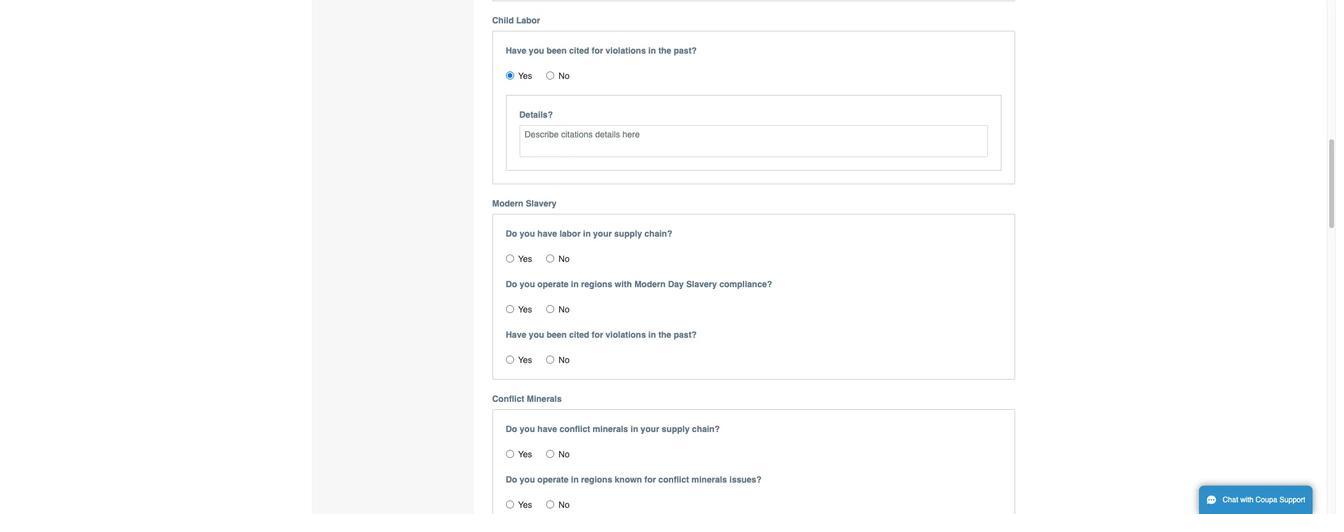 Task type: locate. For each thing, give the bounding box(es) containing it.
1 vertical spatial have you been cited for violations in the past?
[[506, 330, 697, 340]]

minerals left issues?
[[692, 475, 727, 485]]

coupa
[[1256, 496, 1278, 505]]

slavery up the "do you have labor in your supply chain?"
[[526, 199, 557, 208]]

0 horizontal spatial supply
[[614, 229, 642, 239]]

0 vertical spatial have
[[537, 229, 557, 239]]

have you been cited for violations in the past?
[[506, 46, 697, 55], [506, 330, 697, 340]]

1 horizontal spatial conflict
[[658, 475, 689, 485]]

have
[[506, 46, 526, 55], [506, 330, 526, 340]]

0 vertical spatial cited
[[569, 46, 589, 55]]

0 vertical spatial minerals
[[593, 424, 628, 434]]

2 cited from the top
[[569, 330, 589, 340]]

0 vertical spatial have you been cited for violations in the past?
[[506, 46, 697, 55]]

1 do from the top
[[506, 229, 517, 239]]

for
[[592, 46, 603, 55], [592, 330, 603, 340], [645, 475, 656, 485]]

4 no from the top
[[559, 355, 570, 365]]

0 horizontal spatial minerals
[[593, 424, 628, 434]]

1 vertical spatial have
[[506, 330, 526, 340]]

conflict
[[560, 424, 590, 434], [658, 475, 689, 485]]

regions down the "do you have labor in your supply chain?"
[[581, 279, 612, 289]]

in
[[648, 46, 656, 55], [583, 229, 591, 239], [571, 279, 579, 289], [648, 330, 656, 340], [631, 424, 638, 434], [571, 475, 579, 485]]

have left labor
[[537, 229, 557, 239]]

0 vertical spatial violations
[[606, 46, 646, 55]]

1 horizontal spatial slavery
[[686, 279, 717, 289]]

0 horizontal spatial your
[[593, 229, 612, 239]]

1 horizontal spatial with
[[1241, 496, 1254, 505]]

have down the minerals
[[537, 424, 557, 434]]

1 vertical spatial supply
[[662, 424, 690, 434]]

4 do from the top
[[506, 475, 517, 485]]

chain?
[[645, 229, 672, 239], [692, 424, 720, 434]]

0 horizontal spatial conflict
[[560, 424, 590, 434]]

0 vertical spatial the
[[658, 46, 671, 55]]

cited
[[569, 46, 589, 55], [569, 330, 589, 340]]

0 vertical spatial past?
[[674, 46, 697, 55]]

2 have you been cited for violations in the past? from the top
[[506, 330, 697, 340]]

0 horizontal spatial chain?
[[645, 229, 672, 239]]

1 the from the top
[[658, 46, 671, 55]]

conflict down the minerals
[[560, 424, 590, 434]]

1 horizontal spatial modern
[[634, 279, 666, 289]]

yes
[[518, 71, 532, 81], [518, 254, 532, 264], [518, 305, 532, 315], [518, 355, 532, 365], [518, 450, 532, 460], [518, 500, 532, 510]]

with
[[615, 279, 632, 289], [1241, 496, 1254, 505]]

you
[[529, 46, 544, 55], [520, 229, 535, 239], [520, 279, 535, 289], [529, 330, 544, 340], [520, 424, 535, 434], [520, 475, 535, 485]]

2 have from the top
[[506, 330, 526, 340]]

with inside chat with coupa support button
[[1241, 496, 1254, 505]]

do for do you operate in regions known for conflict minerals issues?
[[506, 475, 517, 485]]

1 vertical spatial have
[[537, 424, 557, 434]]

1 horizontal spatial supply
[[662, 424, 690, 434]]

your right labor
[[593, 229, 612, 239]]

2 operate from the top
[[537, 475, 569, 485]]

compliance?
[[719, 279, 772, 289]]

1 vertical spatial operate
[[537, 475, 569, 485]]

2 yes from the top
[[518, 254, 532, 264]]

1 vertical spatial with
[[1241, 496, 1254, 505]]

2 have from the top
[[537, 424, 557, 434]]

2 do from the top
[[506, 279, 517, 289]]

1 have from the top
[[537, 229, 557, 239]]

with right 'chat'
[[1241, 496, 1254, 505]]

1 vertical spatial regions
[[581, 475, 612, 485]]

1 vertical spatial conflict
[[658, 475, 689, 485]]

modern
[[492, 199, 523, 208], [634, 279, 666, 289]]

None radio
[[546, 71, 554, 79], [506, 255, 514, 263], [546, 255, 554, 263], [506, 305, 514, 313], [546, 305, 554, 313], [506, 356, 514, 364], [506, 450, 514, 458], [546, 450, 554, 458], [506, 501, 514, 509], [546, 501, 554, 509], [546, 71, 554, 79], [506, 255, 514, 263], [546, 255, 554, 263], [506, 305, 514, 313], [546, 305, 554, 313], [506, 356, 514, 364], [506, 450, 514, 458], [546, 450, 554, 458], [506, 501, 514, 509], [546, 501, 554, 509]]

operate
[[537, 279, 569, 289], [537, 475, 569, 485]]

slavery right day
[[686, 279, 717, 289]]

1 vertical spatial chain?
[[692, 424, 720, 434]]

1 vertical spatial cited
[[569, 330, 589, 340]]

1 horizontal spatial your
[[641, 424, 659, 434]]

child
[[492, 15, 514, 25]]

do you have labor in your supply chain?
[[506, 229, 672, 239]]

1 vertical spatial past?
[[674, 330, 697, 340]]

regions
[[581, 279, 612, 289], [581, 475, 612, 485]]

2 the from the top
[[658, 330, 671, 340]]

1 regions from the top
[[581, 279, 612, 289]]

1 horizontal spatial minerals
[[692, 475, 727, 485]]

2 been from the top
[[547, 330, 567, 340]]

0 vertical spatial been
[[547, 46, 567, 55]]

past?
[[674, 46, 697, 55], [674, 330, 697, 340]]

have for conflict
[[537, 424, 557, 434]]

0 horizontal spatial modern
[[492, 199, 523, 208]]

1 vertical spatial minerals
[[692, 475, 727, 485]]

0 horizontal spatial slavery
[[526, 199, 557, 208]]

been
[[547, 46, 567, 55], [547, 330, 567, 340]]

minerals
[[527, 394, 562, 404]]

1 vertical spatial modern
[[634, 279, 666, 289]]

1 vertical spatial the
[[658, 330, 671, 340]]

1 vertical spatial slavery
[[686, 279, 717, 289]]

1 vertical spatial been
[[547, 330, 567, 340]]

3 do from the top
[[506, 424, 517, 434]]

None radio
[[506, 71, 514, 79], [546, 356, 554, 364], [506, 71, 514, 79], [546, 356, 554, 364]]

conflict right known
[[658, 475, 689, 485]]

your up do you operate in regions known for conflict minerals issues?
[[641, 424, 659, 434]]

slavery
[[526, 199, 557, 208], [686, 279, 717, 289]]

1 violations from the top
[[606, 46, 646, 55]]

minerals up known
[[593, 424, 628, 434]]

no
[[559, 71, 570, 81], [559, 254, 570, 264], [559, 305, 570, 315], [559, 355, 570, 365], [559, 450, 570, 460], [559, 500, 570, 510]]

chat with coupa support
[[1223, 496, 1306, 505]]

your
[[593, 229, 612, 239], [641, 424, 659, 434]]

2 regions from the top
[[581, 475, 612, 485]]

do
[[506, 229, 517, 239], [506, 279, 517, 289], [506, 424, 517, 434], [506, 475, 517, 485]]

regions left known
[[581, 475, 612, 485]]

supply
[[614, 229, 642, 239], [662, 424, 690, 434]]

have for labor
[[537, 229, 557, 239]]

1 vertical spatial violations
[[606, 330, 646, 340]]

1 vertical spatial your
[[641, 424, 659, 434]]

conflict minerals
[[492, 394, 562, 404]]

0 vertical spatial regions
[[581, 279, 612, 289]]

do you have conflict minerals in your supply chain?
[[506, 424, 720, 434]]

2 no from the top
[[559, 254, 570, 264]]

1 horizontal spatial chain?
[[692, 424, 720, 434]]

the
[[658, 46, 671, 55], [658, 330, 671, 340]]

have
[[537, 229, 557, 239], [537, 424, 557, 434]]

0 vertical spatial slavery
[[526, 199, 557, 208]]

0 vertical spatial with
[[615, 279, 632, 289]]

0 vertical spatial modern
[[492, 199, 523, 208]]

conflict
[[492, 394, 524, 404]]

0 vertical spatial your
[[593, 229, 612, 239]]

0 vertical spatial operate
[[537, 279, 569, 289]]

with left day
[[615, 279, 632, 289]]

0 vertical spatial have
[[506, 46, 526, 55]]

minerals
[[593, 424, 628, 434], [692, 475, 727, 485]]

1 operate from the top
[[537, 279, 569, 289]]

violations
[[606, 46, 646, 55], [606, 330, 646, 340]]



Task type: vqa. For each thing, say whether or not it's contained in the screenshot.
5th Yes from the bottom
yes



Task type: describe. For each thing, give the bounding box(es) containing it.
support
[[1280, 496, 1306, 505]]

3 no from the top
[[559, 305, 570, 315]]

1 have from the top
[[506, 46, 526, 55]]

chat
[[1223, 496, 1238, 505]]

regions for with
[[581, 279, 612, 289]]

issues?
[[730, 475, 762, 485]]

6 yes from the top
[[518, 500, 532, 510]]

do you operate in regions known for conflict minerals issues?
[[506, 475, 762, 485]]

1 yes from the top
[[518, 71, 532, 81]]

1 no from the top
[[559, 71, 570, 81]]

chat with coupa support button
[[1199, 486, 1313, 515]]

1 been from the top
[[547, 46, 567, 55]]

0 vertical spatial conflict
[[560, 424, 590, 434]]

operate for labor
[[537, 279, 569, 289]]

day
[[668, 279, 684, 289]]

5 no from the top
[[559, 450, 570, 460]]

regions for known
[[581, 475, 612, 485]]

0 vertical spatial supply
[[614, 229, 642, 239]]

3 yes from the top
[[518, 305, 532, 315]]

labor
[[560, 229, 581, 239]]

5 yes from the top
[[518, 450, 532, 460]]

Details? text field
[[519, 125, 988, 157]]

operate for conflict
[[537, 475, 569, 485]]

1 cited from the top
[[569, 46, 589, 55]]

do for do you operate in regions with modern day slavery compliance?
[[506, 279, 517, 289]]

1 past? from the top
[[674, 46, 697, 55]]

0 vertical spatial chain?
[[645, 229, 672, 239]]

known
[[615, 475, 642, 485]]

2 past? from the top
[[674, 330, 697, 340]]

2 violations from the top
[[606, 330, 646, 340]]

2 vertical spatial for
[[645, 475, 656, 485]]

1 have you been cited for violations in the past? from the top
[[506, 46, 697, 55]]

0 vertical spatial for
[[592, 46, 603, 55]]

details?
[[519, 110, 553, 120]]

1 vertical spatial for
[[592, 330, 603, 340]]

do you operate in regions with modern day slavery compliance?
[[506, 279, 772, 289]]

do for do you have conflict minerals in your supply chain?
[[506, 424, 517, 434]]

0 horizontal spatial with
[[615, 279, 632, 289]]

labor
[[516, 15, 540, 25]]

6 no from the top
[[559, 500, 570, 510]]

child labor
[[492, 15, 540, 25]]

4 yes from the top
[[518, 355, 532, 365]]

modern slavery
[[492, 199, 557, 208]]

do for do you have labor in your supply chain?
[[506, 229, 517, 239]]



